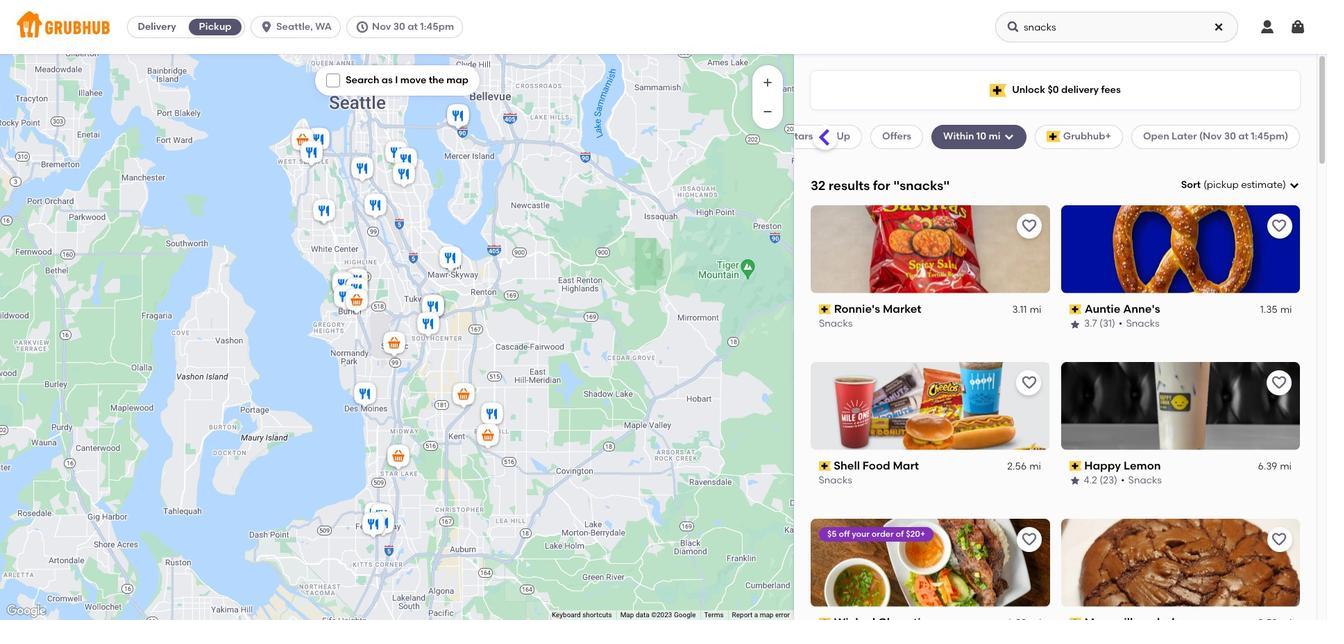 Task type: describe. For each thing, give the bounding box(es) containing it.
Search for food, convenience, alcohol... search field
[[996, 12, 1239, 42]]

espresso by design image
[[349, 155, 376, 185]]

nov 30 at 1:45pm button
[[346, 16, 469, 38]]

house of naku image
[[298, 139, 326, 169]]

google
[[674, 612, 696, 619]]

keyboard shortcuts button
[[552, 611, 612, 621]]

delivery
[[1062, 84, 1099, 96]]

save this restaurant image for ronnie's market
[[1021, 218, 1038, 235]]

for
[[873, 177, 891, 193]]

data
[[636, 612, 650, 619]]

tacos el hass image
[[330, 271, 358, 301]]

©2023
[[651, 612, 672, 619]]

3.11
[[1013, 304, 1027, 316]]

1:45pm)
[[1251, 131, 1289, 143]]

3.7 (31)
[[1084, 318, 1115, 330]]

• for happy
[[1121, 475, 1125, 487]]

auntie
[[1085, 303, 1121, 316]]

map data ©2023 google
[[620, 612, 696, 619]]

dairy queen image
[[329, 269, 357, 300]]

happy lemon federal way image
[[369, 510, 397, 540]]

save this restaurant image for shell food mart
[[1021, 375, 1038, 391]]

4.2
[[1084, 475, 1098, 487]]

up
[[837, 131, 851, 143]]

search
[[346, 74, 379, 86]]

• snacks for anne's
[[1119, 318, 1160, 330]]

ronnie's market logo image
[[811, 205, 1050, 294]]

within 10 mi
[[944, 131, 1001, 143]]

0 vertical spatial svg image
[[329, 76, 337, 85]]

within
[[944, 131, 974, 143]]

save this restaurant button for auntie anne's
[[1267, 214, 1292, 239]]

1.35
[[1260, 304, 1278, 316]]

main navigation navigation
[[0, 0, 1328, 54]]

as
[[382, 74, 393, 86]]

10
[[977, 131, 987, 143]]

report
[[732, 612, 753, 619]]

marina market & deli image
[[351, 380, 379, 411]]

of
[[896, 529, 904, 539]]

pho tai vietnamese restaurant-federal way image
[[362, 501, 390, 531]]

6.39
[[1259, 461, 1278, 473]]

save this restaurant button for happy lemon
[[1267, 371, 1292, 396]]

mi for happy lemon
[[1280, 461, 1292, 473]]

seattle,
[[276, 21, 313, 33]]

4.2 (23)
[[1084, 475, 1118, 487]]

off
[[839, 529, 850, 539]]

extramile image
[[385, 443, 412, 474]]

shell food mart
[[834, 459, 920, 473]]

chandala thai cuisine image
[[383, 139, 410, 169]]

wicked chopstix logo image
[[811, 519, 1050, 607]]

save this restaurant image for auntie anne's
[[1271, 218, 1288, 235]]

• snacks for lemon
[[1121, 475, 1162, 487]]

sea tac marathon image
[[380, 330, 408, 360]]

moon village bakery image
[[437, 244, 465, 275]]

4 stars and up
[[780, 131, 851, 143]]

shortcuts
[[583, 612, 612, 619]]

google image
[[3, 603, 49, 621]]

the spot west seattle image
[[305, 126, 333, 156]]

save this restaurant button for shell food mart
[[1017, 371, 1042, 396]]

error
[[776, 612, 790, 619]]

happy
[[1085, 459, 1121, 473]]

(
[[1204, 179, 1207, 191]]

terms link
[[704, 612, 724, 619]]

terms
[[704, 612, 724, 619]]

30 inside button
[[393, 21, 405, 33]]

and
[[816, 131, 834, 143]]

fees
[[1101, 84, 1121, 96]]

1:45pm
[[420, 21, 454, 33]]

1 vertical spatial svg image
[[1289, 180, 1300, 191]]

delivery
[[138, 21, 176, 33]]

0 vertical spatial map
[[447, 74, 469, 86]]

wicked chopstix image
[[390, 160, 418, 191]]

map region
[[0, 0, 880, 621]]

seattle, wa
[[276, 21, 332, 33]]

$5
[[828, 529, 837, 539]]

lemon
[[1124, 459, 1161, 473]]

)
[[1283, 179, 1287, 191]]

subscription pass image right error
[[819, 619, 832, 621]]

mi right 10
[[989, 131, 1001, 143]]

32 results for "snacks"
[[811, 177, 950, 193]]

3.11 mi
[[1013, 304, 1042, 316]]

sort ( pickup estimate )
[[1182, 179, 1287, 191]]

ronnie's market
[[834, 303, 922, 316]]

i
[[395, 74, 398, 86]]

6.39 mi
[[1259, 461, 1292, 473]]

la michoacana classic image
[[360, 511, 387, 542]]

1 vertical spatial 30
[[1225, 131, 1237, 143]]

food
[[863, 459, 891, 473]]

anne's
[[1123, 303, 1160, 316]]

happy lemon image
[[310, 197, 338, 228]]

mi for auntie anne's
[[1280, 304, 1292, 316]]



Task type: vqa. For each thing, say whether or not it's contained in the screenshot.
10" Dave's Way Chicken loaded
no



Task type: locate. For each thing, give the bounding box(es) containing it.
subscription pass image for ronnie's market
[[819, 305, 832, 315]]

mi
[[989, 131, 1001, 143], [1030, 304, 1042, 316], [1280, 304, 1292, 316], [1030, 461, 1042, 473], [1280, 461, 1292, 473]]

1.35 mi
[[1260, 304, 1292, 316]]

1 vertical spatial • snacks
[[1121, 475, 1162, 487]]

map right a
[[760, 612, 774, 619]]

later
[[1172, 131, 1197, 143]]

auntie anne's
[[1085, 303, 1160, 316]]

nothing bundt cakes image
[[415, 310, 442, 341]]

subscription pass image
[[819, 305, 832, 315], [1070, 305, 1082, 315], [1070, 462, 1082, 471], [819, 619, 832, 621]]

$0
[[1048, 84, 1059, 96]]

results
[[829, 177, 870, 193]]

mi right 1.35
[[1280, 304, 1292, 316]]

3.7
[[1084, 318, 1097, 330]]

moon village bakery logo image
[[1061, 519, 1300, 607]]

a
[[755, 612, 758, 619]]

subscription pass image left happy
[[1070, 462, 1082, 471]]

7 eleven image
[[289, 126, 317, 157]]

at inside button
[[408, 21, 418, 33]]

at
[[408, 21, 418, 33], [1239, 131, 1249, 143]]

mi for shell food mart
[[1030, 461, 1042, 473]]

• for auntie
[[1119, 318, 1123, 330]]

30 right nov
[[393, 21, 405, 33]]

grubhub plus flag logo image left unlock
[[990, 84, 1007, 97]]

search as i move the map
[[346, 74, 469, 86]]

star icon image left 3.7
[[1070, 319, 1081, 330]]

mi right the 6.39
[[1280, 461, 1292, 473]]

open
[[1144, 131, 1170, 143]]

save this restaurant button
[[1017, 214, 1042, 239], [1267, 214, 1292, 239], [1017, 371, 1042, 396], [1267, 371, 1292, 396], [1017, 527, 1042, 552], [1267, 527, 1292, 552]]

mi for ronnie's market
[[1030, 304, 1042, 316]]

move
[[400, 74, 427, 86]]

snacks down shell
[[819, 475, 853, 487]]

$20+
[[906, 529, 926, 539]]

tutta bella (columbia city) image
[[392, 146, 420, 176]]

0 vertical spatial star icon image
[[1070, 319, 1081, 330]]

market
[[883, 303, 922, 316]]

grubhub plus flag logo image left "grubhub+"
[[1047, 132, 1061, 143]]

wa
[[315, 21, 332, 33]]

svg image
[[1260, 19, 1276, 35], [1290, 19, 1307, 35], [260, 20, 274, 34], [355, 20, 369, 34], [1007, 20, 1021, 34], [1214, 22, 1225, 33], [1004, 132, 1015, 143]]

report a map error link
[[732, 612, 790, 619]]

shell food mart logo image
[[811, 362, 1050, 450]]

76 grocery store image
[[474, 422, 502, 453]]

nov
[[372, 21, 391, 33]]

0 vertical spatial •
[[1119, 318, 1123, 330]]

save this restaurant image
[[1021, 218, 1038, 235], [1271, 218, 1288, 235], [1021, 375, 1038, 391]]

open later (nov 30 at 1:45pm)
[[1144, 131, 1289, 143]]

save this restaurant image
[[1271, 375, 1288, 391], [1021, 532, 1038, 548], [1271, 532, 1288, 548]]

svg image left 'search'
[[329, 76, 337, 85]]

• right (31)
[[1119, 318, 1123, 330]]

map right the
[[447, 74, 469, 86]]

$5 off your order of $20+
[[828, 529, 926, 539]]

1 vertical spatial grubhub plus flag logo image
[[1047, 132, 1061, 143]]

snacks down lemon
[[1129, 475, 1162, 487]]

grubhub plus flag logo image for grubhub+
[[1047, 132, 1061, 143]]

uncle eddie's image
[[362, 192, 390, 222]]

subscription pass image for happy lemon
[[1070, 462, 1082, 471]]

"snacks"
[[894, 177, 950, 193]]

offers
[[883, 131, 912, 143]]

• snacks
[[1119, 318, 1160, 330], [1121, 475, 1162, 487]]

•
[[1119, 318, 1123, 330], [1121, 475, 1125, 487]]

svg image
[[329, 76, 337, 85], [1289, 180, 1300, 191]]

save this restaurant image inside button
[[1271, 375, 1288, 391]]

stars
[[789, 131, 813, 143]]

delivery button
[[128, 16, 186, 38]]

estimate
[[1242, 179, 1283, 191]]

bag o' crab image
[[478, 401, 506, 431]]

• snacks down lemon
[[1121, 475, 1162, 487]]

30 right (nov
[[1225, 131, 1237, 143]]

auntie anne's image
[[419, 293, 447, 324]]

svg image right )
[[1289, 180, 1300, 191]]

2.56
[[1008, 461, 1027, 473]]

grubhub+
[[1064, 131, 1112, 143]]

• right (23)
[[1121, 475, 1125, 487]]

at left 1:45pm)
[[1239, 131, 1249, 143]]

mawadda cafe image
[[343, 267, 371, 297]]

subscription pass image
[[819, 462, 832, 471], [1070, 619, 1082, 621]]

star icon image for happy lemon
[[1070, 476, 1081, 487]]

0 horizontal spatial 30
[[393, 21, 405, 33]]

snacks
[[819, 318, 853, 330], [1126, 318, 1160, 330], [819, 475, 853, 487], [1129, 475, 1162, 487]]

unlock $0 delivery fees
[[1012, 84, 1121, 96]]

star icon image for auntie anne's
[[1070, 319, 1081, 330]]

happy lemon
[[1085, 459, 1161, 473]]

1 vertical spatial star icon image
[[1070, 476, 1081, 487]]

0 horizontal spatial grubhub plus flag logo image
[[990, 84, 1007, 97]]

minus icon image
[[761, 105, 775, 119]]

0 vertical spatial • snacks
[[1119, 318, 1160, 330]]

star icon image left "4.2"
[[1070, 476, 1081, 487]]

pickup
[[199, 21, 232, 33]]

snacks down anne's
[[1126, 318, 1160, 330]]

shell
[[834, 459, 861, 473]]

at left 1:45pm
[[408, 21, 418, 33]]

map
[[620, 612, 634, 619]]

nov 30 at 1:45pm
[[372, 21, 454, 33]]

save this restaurant image for happy lemon logo at bottom right
[[1271, 375, 1288, 391]]

save this restaurant button for ronnie's market
[[1017, 214, 1042, 239]]

none field containing sort
[[1182, 178, 1300, 193]]

0 horizontal spatial map
[[447, 74, 469, 86]]

ronnie's
[[834, 303, 881, 316]]

star icon image
[[1070, 319, 1081, 330], [1070, 476, 1081, 487]]

palace korean restaurant image
[[368, 502, 396, 533]]

30
[[393, 21, 405, 33], [1225, 131, 1237, 143]]

royce' washington - westfield southcenter mall image
[[419, 293, 447, 324]]

svg image inside seattle, wa button
[[260, 20, 274, 34]]

1 vertical spatial subscription pass image
[[1070, 619, 1082, 621]]

1 vertical spatial map
[[760, 612, 774, 619]]

seattle, wa button
[[251, 16, 346, 38]]

2 star icon image from the top
[[1070, 476, 1081, 487]]

mi right "3.11"
[[1030, 304, 1042, 316]]

grubhub plus flag logo image
[[990, 84, 1007, 97], [1047, 132, 1061, 143]]

snacks down the ronnie's
[[819, 318, 853, 330]]

0 vertical spatial subscription pass image
[[819, 462, 832, 471]]

mi right 2.56
[[1030, 461, 1042, 473]]

auntie anne's logo image
[[1061, 205, 1300, 294]]

1 star icon image from the top
[[1070, 319, 1081, 330]]

jacksons #633 (84th ave/224th st) image
[[450, 381, 478, 412]]

(31)
[[1099, 318, 1115, 330]]

pickup button
[[186, 16, 244, 38]]

2.56 mi
[[1008, 461, 1042, 473]]

grubhub plus flag logo image for unlock $0 delivery fees
[[990, 84, 1007, 97]]

(nov
[[1200, 131, 1222, 143]]

1 horizontal spatial svg image
[[1289, 180, 1300, 191]]

0 horizontal spatial svg image
[[329, 76, 337, 85]]

plus icon image
[[761, 76, 775, 90]]

pickup
[[1207, 179, 1239, 191]]

1 horizontal spatial grubhub plus flag logo image
[[1047, 132, 1061, 143]]

jamba image
[[418, 292, 446, 323]]

32
[[811, 177, 826, 193]]

4
[[780, 131, 786, 143]]

• snacks down anne's
[[1119, 318, 1160, 330]]

unlock
[[1012, 84, 1046, 96]]

map
[[447, 74, 469, 86], [760, 612, 774, 619]]

0 vertical spatial grubhub plus flag logo image
[[990, 84, 1007, 97]]

happy lemon logo image
[[1061, 362, 1300, 450]]

the
[[429, 74, 444, 86]]

pierro bakery image
[[343, 276, 371, 306]]

report a map error
[[732, 612, 790, 619]]

None field
[[1182, 178, 1300, 193]]

keyboard
[[552, 612, 581, 619]]

0 horizontal spatial at
[[408, 21, 418, 33]]

1 vertical spatial •
[[1121, 475, 1125, 487]]

svg image inside nov 30 at 1:45pm button
[[355, 20, 369, 34]]

1 vertical spatial at
[[1239, 131, 1249, 143]]

1 horizontal spatial 30
[[1225, 131, 1237, 143]]

1 horizontal spatial subscription pass image
[[1070, 619, 1082, 621]]

0 vertical spatial at
[[408, 21, 418, 33]]

subscription pass image left the ronnie's
[[819, 305, 832, 315]]

0 horizontal spatial subscription pass image
[[819, 462, 832, 471]]

ronnie's market image
[[331, 283, 359, 314]]

1 horizontal spatial map
[[760, 612, 774, 619]]

just poke image
[[444, 102, 472, 133]]

subscription pass image for auntie anne's
[[1070, 305, 1082, 315]]

subscription pass image left the auntie
[[1070, 305, 1082, 315]]

shell food mart image
[[343, 287, 371, 317]]

1 horizontal spatial at
[[1239, 131, 1249, 143]]

sort
[[1182, 179, 1201, 191]]

keyboard shortcuts
[[552, 612, 612, 619]]

order
[[872, 529, 894, 539]]

antojitos michalisco 1st ave image
[[343, 267, 371, 297]]

mart
[[894, 459, 920, 473]]

0 vertical spatial 30
[[393, 21, 405, 33]]

(23)
[[1100, 475, 1118, 487]]

your
[[852, 529, 870, 539]]

save this restaurant image for moon village bakery logo
[[1271, 532, 1288, 548]]



